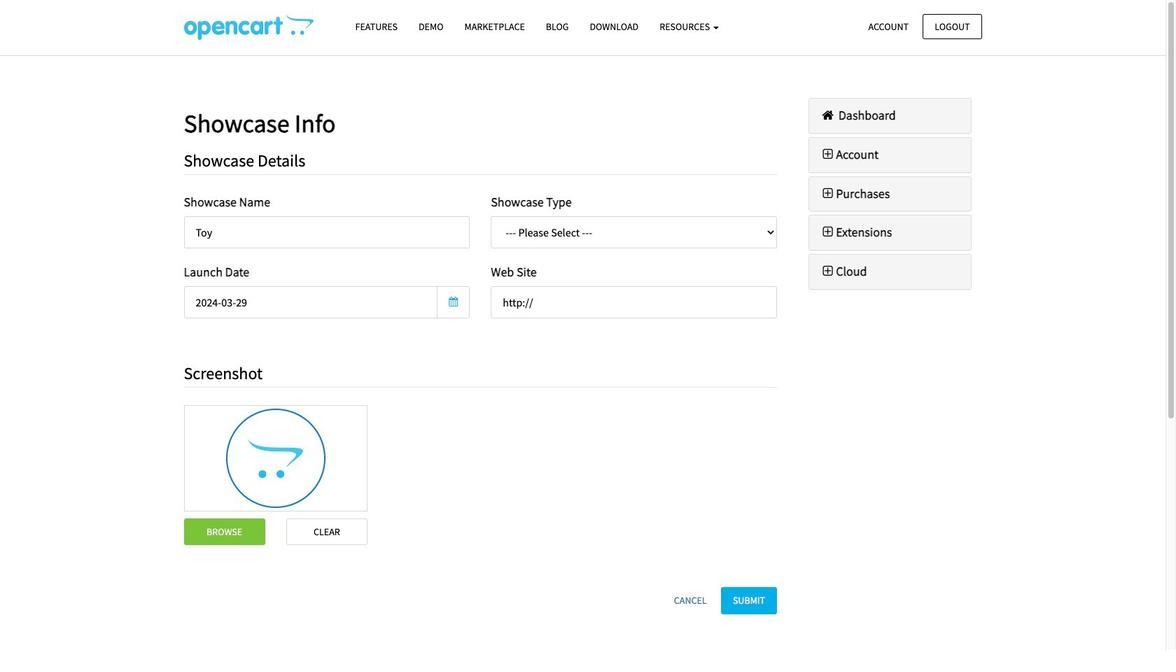 Task type: vqa. For each thing, say whether or not it's contained in the screenshot.
PRO:
no



Task type: describe. For each thing, give the bounding box(es) containing it.
1 plus square o image from the top
[[820, 226, 836, 239]]

calendar image
[[449, 297, 458, 307]]

1 plus square o image from the top
[[820, 148, 836, 161]]



Task type: locate. For each thing, give the bounding box(es) containing it.
2 plus square o image from the top
[[820, 266, 836, 278]]

1 vertical spatial plus square o image
[[820, 187, 836, 200]]

Project Web Site text field
[[491, 286, 777, 318]]

home image
[[820, 109, 836, 122]]

0 vertical spatial plus square o image
[[820, 148, 836, 161]]

Project Name text field
[[184, 216, 470, 249]]

opencart - showcase image
[[184, 15, 313, 40]]

0 vertical spatial plus square o image
[[820, 226, 836, 239]]

plus square o image
[[820, 148, 836, 161], [820, 187, 836, 200]]

Launch Date text field
[[184, 286, 438, 318]]

2 plus square o image from the top
[[820, 187, 836, 200]]

1 vertical spatial plus square o image
[[820, 266, 836, 278]]

plus square o image
[[820, 226, 836, 239], [820, 266, 836, 278]]



